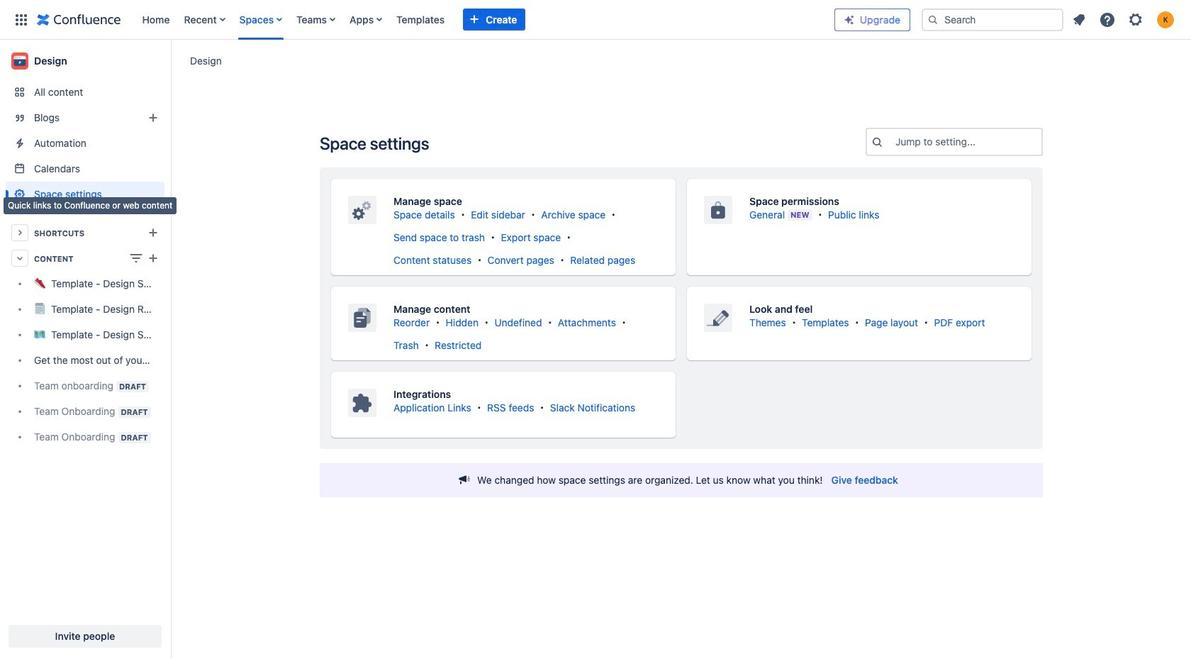 Task type: describe. For each thing, give the bounding box(es) containing it.
help icon image
[[1100, 11, 1117, 28]]

settings icon image
[[1128, 11, 1145, 28]]

search image
[[928, 14, 939, 25]]

Search settings text field
[[896, 135, 899, 149]]

list for appswitcher icon
[[135, 0, 835, 39]]

appswitcher icon image
[[13, 11, 30, 28]]

notification icon image
[[1071, 11, 1088, 28]]

add shortcut image
[[145, 224, 162, 241]]



Task type: vqa. For each thing, say whether or not it's contained in the screenshot.
Link ⌘K image
no



Task type: locate. For each thing, give the bounding box(es) containing it.
confluence image
[[37, 11, 121, 28], [37, 11, 121, 28]]

None search field
[[922, 8, 1064, 31]]

create image
[[145, 250, 162, 267]]

0 horizontal spatial list
[[135, 0, 835, 39]]

1 horizontal spatial list
[[1067, 7, 1183, 32]]

banner
[[0, 0, 1192, 40]]

collapse sidebar image
[[155, 47, 186, 75]]

list for premium icon
[[1067, 7, 1183, 32]]

tree inside space "element"
[[6, 271, 165, 450]]

list
[[135, 0, 835, 39], [1067, 7, 1183, 32]]

space element
[[0, 40, 170, 659]]

global element
[[9, 0, 835, 39]]

Search field
[[922, 8, 1064, 31]]

change view image
[[128, 250, 145, 267]]

tree
[[6, 271, 165, 450]]

your profile and preferences image
[[1158, 11, 1175, 28]]

create a blog image
[[145, 109, 162, 126]]

premium image
[[844, 14, 856, 25]]



